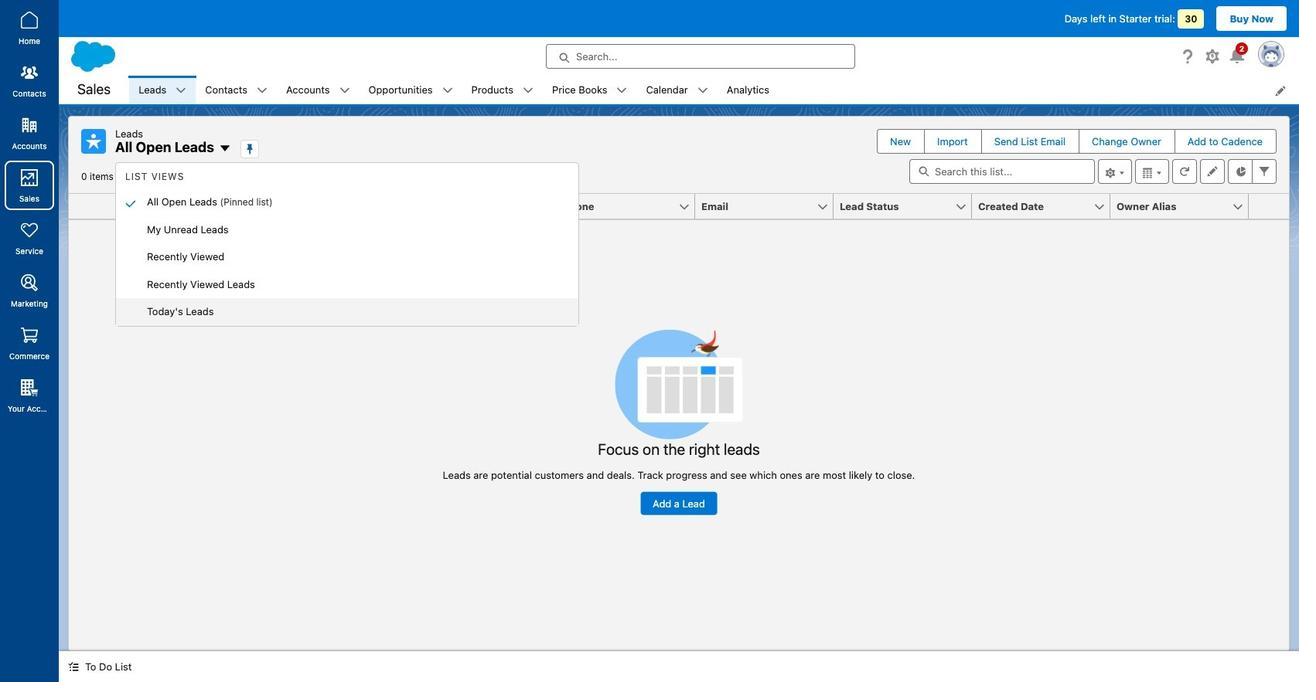 Task type: vqa. For each thing, say whether or not it's contained in the screenshot.
Select an Option text box to the left
no



Task type: locate. For each thing, give the bounding box(es) containing it.
2 list item from the left
[[196, 76, 277, 104]]

cell
[[115, 194, 140, 220]]

text default image
[[176, 85, 187, 96], [257, 85, 268, 96], [339, 85, 350, 96], [442, 85, 453, 96], [523, 85, 534, 96], [617, 85, 628, 96], [219, 142, 231, 155], [68, 662, 79, 673]]

all open leads status
[[81, 171, 360, 183]]

4 list item from the left
[[359, 76, 462, 104]]

list item
[[129, 76, 196, 104], [196, 76, 277, 104], [277, 76, 359, 104], [359, 76, 462, 104], [462, 76, 543, 104], [543, 76, 637, 104], [637, 76, 718, 104]]

6 list item from the left
[[543, 76, 637, 104]]

item number image
[[69, 194, 115, 219]]

all open leads|leads|list view element
[[68, 116, 1290, 652]]

cell inside all open leads|leads|list view element
[[115, 194, 140, 220]]

5 list item from the left
[[462, 76, 543, 104]]

owner alias element
[[1111, 194, 1258, 220]]

text default image
[[697, 85, 708, 96]]

status
[[443, 330, 915, 516]]

email element
[[695, 194, 843, 220]]

list
[[129, 76, 1299, 104]]



Task type: describe. For each thing, give the bounding box(es) containing it.
created date element
[[972, 194, 1120, 220]]

7 list item from the left
[[637, 76, 718, 104]]

3 list item from the left
[[277, 76, 359, 104]]

1 list item from the left
[[129, 76, 196, 104]]

phone element
[[557, 194, 705, 220]]

text default image inside all open leads|leads|list view element
[[219, 142, 231, 155]]

lead status element
[[834, 194, 982, 220]]

item number element
[[69, 194, 115, 220]]

action image
[[1249, 194, 1289, 219]]

name element
[[140, 194, 289, 220]]

action element
[[1249, 194, 1289, 220]]

Search All Open Leads list view. search field
[[910, 159, 1095, 184]]

leads | list views list box
[[116, 165, 579, 326]]



